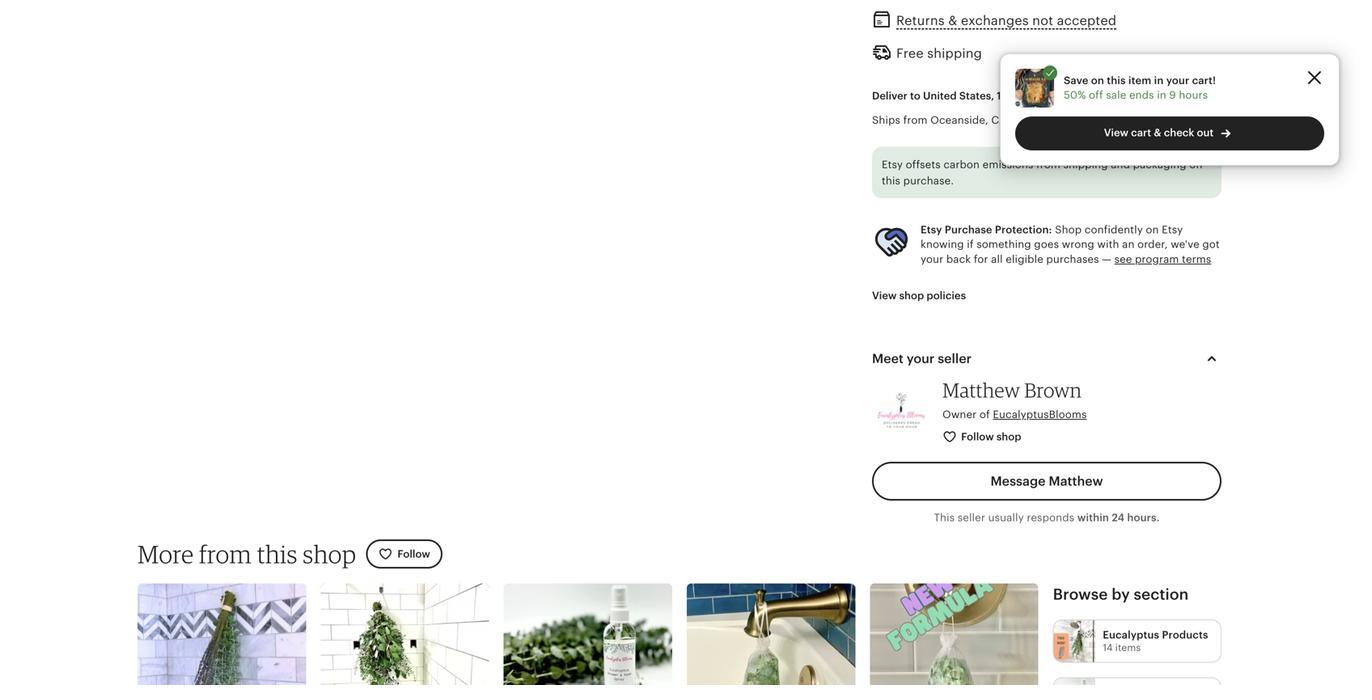 Task type: vqa. For each thing, say whether or not it's contained in the screenshot.
"Eligible" at right top
yes



Task type: describe. For each thing, give the bounding box(es) containing it.
on inside save on this item in your cart! 50% off sale ends in 9 hours
[[1091, 74, 1104, 86]]

browse
[[1053, 586, 1108, 603]]

etsy offsets carbon emissions from shipping and packaging on this purchase.
[[882, 159, 1203, 187]]

returns & exchanges not accepted button
[[896, 9, 1117, 33]]

ships from oceanside, ca
[[872, 114, 1006, 126]]

packaging
[[1133, 159, 1187, 171]]

more from this shop
[[138, 539, 356, 569]]

from for more from this shop
[[199, 539, 252, 569]]

of
[[980, 409, 990, 421]]

from for ships from oceanside, ca
[[903, 114, 928, 126]]

back
[[946, 253, 971, 265]]

your inside save on this item in your cart! 50% off sale ends in 9 hours
[[1166, 74, 1189, 86]]

see program terms
[[1114, 253, 1211, 265]]

on inside shop confidently on etsy knowing if something goes wrong with an order, we've got your back for all eligible purchases —
[[1146, 224, 1159, 236]]

shop confidently on etsy knowing if something goes wrong with an order, we've got your back for all eligible purchases —
[[921, 224, 1220, 265]]

an
[[1122, 238, 1135, 250]]

returns
[[896, 13, 945, 28]]

browse by section
[[1053, 586, 1189, 603]]

order,
[[1138, 238, 1168, 250]]

accepted
[[1057, 13, 1117, 28]]

purchase
[[945, 224, 992, 236]]

items
[[1115, 642, 1141, 653]]

terms
[[1182, 253, 1211, 265]]

policies
[[927, 290, 966, 302]]

if
[[967, 238, 974, 250]]

offsets
[[906, 159, 941, 171]]

united
[[923, 90, 957, 102]]

free
[[896, 46, 924, 61]]

this
[[934, 512, 955, 524]]

14
[[1103, 642, 1113, 653]]

all
[[991, 253, 1003, 265]]

—
[[1102, 253, 1112, 265]]

view for view cart & check out
[[1104, 127, 1129, 139]]

0 vertical spatial shipping
[[927, 46, 982, 61]]

eligible
[[1006, 253, 1044, 265]]

goes
[[1034, 238, 1059, 250]]

purchases
[[1046, 253, 1099, 265]]

purchase.
[[903, 175, 954, 187]]

follow shop
[[961, 431, 1021, 443]]

deliver to united states, 10001 button
[[860, 79, 1064, 113]]

matthew inside button
[[1049, 474, 1103, 489]]

exchanges
[[961, 13, 1029, 28]]

this seller usually responds within 24 hours.
[[934, 512, 1160, 524]]

your inside shop confidently on etsy knowing if something goes wrong with an order, we've got your back for all eligible purchases —
[[921, 253, 944, 265]]

this for shop
[[257, 539, 298, 569]]

meet your seller
[[872, 352, 972, 366]]

more
[[138, 539, 194, 569]]

meet
[[872, 352, 904, 366]]

something
[[977, 238, 1031, 250]]

24
[[1112, 512, 1125, 524]]

owner
[[942, 409, 977, 421]]

wrong
[[1062, 238, 1094, 250]]

returns & exchanges not accepted
[[896, 13, 1117, 28]]

oceanside,
[[931, 114, 989, 126]]

shop for view
[[899, 290, 924, 302]]

cart!
[[1192, 74, 1216, 86]]

item
[[1128, 74, 1152, 86]]

we've
[[1171, 238, 1200, 250]]

message matthew button
[[872, 462, 1222, 501]]

section
[[1134, 586, 1189, 603]]

off
[[1089, 89, 1103, 101]]

view cart & check out link
[[1015, 117, 1324, 151]]

view shop policies
[[872, 290, 966, 302]]

follow shop button
[[930, 422, 1035, 452]]

deliver to united states, 10001
[[872, 90, 1028, 102]]

fresh eucalyptus shower spray | shower bundle refresher spray | spa relaxation spray | room fragrance | fresh eucalyptus scent | linen spray image
[[504, 584, 672, 685]]

10001
[[997, 90, 1028, 102]]



Task type: locate. For each thing, give the bounding box(es) containing it.
0 vertical spatial follow
[[961, 431, 994, 443]]

etsy purchase protection:
[[921, 224, 1052, 236]]

view left policies
[[872, 290, 897, 302]]

hours
[[1179, 89, 1208, 101]]

1 horizontal spatial view
[[1104, 127, 1129, 139]]

1 horizontal spatial from
[[903, 114, 928, 126]]

& right the returns at the top right of page
[[948, 13, 957, 28]]

matthew inside matthew brown owner of eucalyptusblooms
[[942, 378, 1020, 402]]

etsy inside etsy offsets carbon emissions from shipping and packaging on this purchase.
[[882, 159, 903, 171]]

2 horizontal spatial etsy
[[1162, 224, 1183, 236]]

0 vertical spatial on
[[1091, 74, 1104, 86]]

0 horizontal spatial on
[[1091, 74, 1104, 86]]

0 vertical spatial seller
[[938, 352, 972, 366]]

2 horizontal spatial on
[[1189, 159, 1203, 171]]

protection:
[[995, 224, 1052, 236]]

etsy left "offsets"
[[882, 159, 903, 171]]

1 horizontal spatial matthew
[[1049, 474, 1103, 489]]

ends
[[1129, 89, 1154, 101]]

from right emissions
[[1036, 159, 1061, 171]]

save on this item in your cart! 50% off sale ends in 9 hours
[[1064, 74, 1216, 101]]

save
[[1064, 74, 1089, 86]]

and
[[1111, 159, 1130, 171]]

0 vertical spatial shop
[[899, 290, 924, 302]]

seller inside dropdown button
[[938, 352, 972, 366]]

0 vertical spatial matthew
[[942, 378, 1020, 402]]

confidently
[[1085, 224, 1143, 236]]

view cart & check out
[[1104, 127, 1214, 139]]

seller up the "owner"
[[938, 352, 972, 366]]

1 horizontal spatial follow
[[961, 431, 994, 443]]

& right 'cart'
[[1154, 127, 1161, 139]]

0 horizontal spatial view
[[872, 290, 897, 302]]

emissions
[[983, 159, 1033, 171]]

on down out
[[1189, 159, 1203, 171]]

0 vertical spatial view
[[1104, 127, 1129, 139]]

etsy up we've
[[1162, 224, 1183, 236]]

eucalyptusblooms link
[[993, 409, 1087, 421]]

out
[[1197, 127, 1214, 139]]

1 vertical spatial &
[[1154, 127, 1161, 139]]

eucalyptusblooms
[[993, 409, 1087, 421]]

50%
[[1064, 89, 1086, 101]]

to
[[910, 90, 921, 102]]

matthew up of
[[942, 378, 1020, 402]]

by
[[1112, 586, 1130, 603]]

0 vertical spatial your
[[1166, 74, 1189, 86]]

this
[[1107, 74, 1126, 86], [882, 175, 900, 187], [257, 539, 298, 569]]

view inside "link"
[[1104, 127, 1129, 139]]

2 vertical spatial your
[[907, 352, 935, 366]]

1 horizontal spatial shop
[[899, 290, 924, 302]]

this inside save on this item in your cart! 50% off sale ends in 9 hours
[[1107, 74, 1126, 86]]

1 horizontal spatial shipping
[[1063, 159, 1108, 171]]

0 horizontal spatial this
[[257, 539, 298, 569]]

etsy up knowing
[[921, 224, 942, 236]]

1 vertical spatial your
[[921, 253, 944, 265]]

on
[[1091, 74, 1104, 86], [1189, 159, 1203, 171], [1146, 224, 1159, 236]]

from down to
[[903, 114, 928, 126]]

1 vertical spatial matthew
[[1049, 474, 1103, 489]]

view inside button
[[872, 290, 897, 302]]

see more listings in the shower and room spray section image
[[1054, 678, 1096, 685]]

1 vertical spatial follow
[[398, 548, 430, 560]]

2 vertical spatial on
[[1146, 224, 1159, 236]]

1 vertical spatial view
[[872, 290, 897, 302]]

see program terms link
[[1114, 253, 1211, 265]]

message
[[991, 474, 1046, 489]]

2 vertical spatial shop
[[303, 539, 356, 569]]

1 horizontal spatial on
[[1146, 224, 1159, 236]]

with
[[1097, 238, 1119, 250]]

shop inside the follow shop button
[[997, 431, 1021, 443]]

responds
[[1027, 512, 1074, 524]]

got
[[1202, 238, 1220, 250]]

eucalyptus
[[1103, 629, 1159, 641]]

& inside button
[[948, 13, 957, 28]]

follow up eucalyptus shower bundle mix, 3 types of eucaluptus, silver dollar, house plant, fresh eucalyptus plant, parvifolia eucalyptus, shower plant image
[[398, 548, 430, 560]]

carbon
[[944, 159, 980, 171]]

within
[[1077, 512, 1109, 524]]

in
[[1154, 74, 1164, 86], [1157, 89, 1166, 101]]

shop left policies
[[899, 290, 924, 302]]

for
[[974, 253, 988, 265]]

eucalyptus shower pouches, eucalyptus leaves, shower eucalyptus, indoor plant leaves, boho bathroom, rustic farmhouse decor, bathroom decor image
[[687, 584, 855, 685]]

&
[[948, 13, 957, 28], [1154, 127, 1161, 139]]

1 vertical spatial on
[[1189, 159, 1203, 171]]

check
[[1164, 127, 1194, 139]]

& inside "link"
[[1154, 127, 1161, 139]]

0 horizontal spatial follow
[[398, 548, 430, 560]]

1 vertical spatial seller
[[958, 512, 985, 524]]

eucalyptus products 14 items
[[1103, 629, 1208, 653]]

deliver
[[872, 90, 908, 102]]

follow for follow shop
[[961, 431, 994, 443]]

cart
[[1131, 127, 1151, 139]]

ca
[[991, 114, 1006, 126]]

on inside etsy offsets carbon emissions from shipping and packaging on this purchase.
[[1189, 159, 1203, 171]]

0 horizontal spatial matthew
[[942, 378, 1020, 402]]

your up 9
[[1166, 74, 1189, 86]]

follow button
[[366, 540, 442, 569]]

brown
[[1024, 378, 1082, 402]]

see
[[1114, 253, 1132, 265]]

etsy for etsy offsets carbon emissions from shipping and packaging on this purchase.
[[882, 159, 903, 171]]

shop
[[899, 290, 924, 302], [997, 431, 1021, 443], [303, 539, 356, 569]]

on up the 'off' at the right of the page
[[1091, 74, 1104, 86]]

view left 'cart'
[[1104, 127, 1129, 139]]

program
[[1135, 253, 1179, 265]]

1 vertical spatial from
[[1036, 159, 1061, 171]]

follow
[[961, 431, 994, 443], [398, 548, 430, 560]]

1 vertical spatial this
[[882, 175, 900, 187]]

shipping up deliver to united states, 10001
[[927, 46, 982, 61]]

9
[[1169, 89, 1176, 101]]

matthew brown image
[[872, 383, 933, 444]]

matthew brown owner of eucalyptusblooms
[[942, 378, 1087, 421]]

your down knowing
[[921, 253, 944, 265]]

seller
[[938, 352, 972, 366], [958, 512, 985, 524]]

0 horizontal spatial shop
[[303, 539, 356, 569]]

eucalyptus and lavender shower bundle | fresh eucalyptus bunch | easy care plants | fresh french lavender | shower eucalyptus and lavender image
[[138, 584, 306, 685]]

on up order,
[[1146, 224, 1159, 236]]

states,
[[959, 90, 994, 102]]

from right more at left bottom
[[199, 539, 252, 569]]

0 vertical spatial from
[[903, 114, 928, 126]]

seller right the this
[[958, 512, 985, 524]]

this for item
[[1107, 74, 1126, 86]]

2 horizontal spatial from
[[1036, 159, 1061, 171]]

shipping left the 'and'
[[1063, 159, 1108, 171]]

your right the meet at bottom right
[[907, 352, 935, 366]]

hours.
[[1127, 512, 1160, 524]]

this inside etsy offsets carbon emissions from shipping and packaging on this purchase.
[[882, 175, 900, 187]]

eucalyptus shower bundle mix, 3 types of eucaluptus, silver dollar, house plant, fresh eucalyptus plant, parvifolia eucalyptus, shower plant image
[[321, 584, 489, 685]]

0 vertical spatial in
[[1154, 74, 1164, 86]]

etsy inside shop confidently on etsy knowing if something goes wrong with an order, we've got your back for all eligible purchases —
[[1162, 224, 1183, 236]]

1 vertical spatial in
[[1157, 89, 1166, 101]]

1 vertical spatial shipping
[[1063, 159, 1108, 171]]

shop down matthew brown owner of eucalyptusblooms
[[997, 431, 1021, 443]]

in right item
[[1154, 74, 1164, 86]]

0 horizontal spatial from
[[199, 539, 252, 569]]

eucalyptus & lavender shower bath pouches | aromatherapy | shower eucalyptus | eucalyptus bundles | lavender buds | shower lavender pouch image
[[870, 584, 1038, 685]]

0 horizontal spatial etsy
[[882, 159, 903, 171]]

free shipping
[[896, 46, 982, 61]]

matthew up within
[[1049, 474, 1103, 489]]

matthew
[[942, 378, 1020, 402], [1049, 474, 1103, 489]]

follow down of
[[961, 431, 994, 443]]

shop
[[1055, 224, 1082, 236]]

follow for follow
[[398, 548, 430, 560]]

view shop policies button
[[860, 281, 978, 310]]

shop for follow
[[997, 431, 1021, 443]]

ships
[[872, 114, 900, 126]]

1 horizontal spatial etsy
[[921, 224, 942, 236]]

0 horizontal spatial shipping
[[927, 46, 982, 61]]

not
[[1032, 13, 1053, 28]]

1 horizontal spatial &
[[1154, 127, 1161, 139]]

see more listings in the eucalyptus products section image
[[1054, 620, 1096, 662]]

0 horizontal spatial &
[[948, 13, 957, 28]]

message matthew
[[991, 474, 1103, 489]]

from
[[903, 114, 928, 126], [1036, 159, 1061, 171], [199, 539, 252, 569]]

sale
[[1106, 89, 1126, 101]]

shipping inside etsy offsets carbon emissions from shipping and packaging on this purchase.
[[1063, 159, 1108, 171]]

0 vertical spatial &
[[948, 13, 957, 28]]

shipping
[[927, 46, 982, 61], [1063, 159, 1108, 171]]

2 vertical spatial from
[[199, 539, 252, 569]]

2 vertical spatial this
[[257, 539, 298, 569]]

from inside etsy offsets carbon emissions from shipping and packaging on this purchase.
[[1036, 159, 1061, 171]]

meet your seller button
[[858, 339, 1236, 378]]

2 horizontal spatial this
[[1107, 74, 1126, 86]]

in left 9
[[1157, 89, 1166, 101]]

products
[[1162, 629, 1208, 641]]

etsy for etsy purchase protection:
[[921, 224, 942, 236]]

1 horizontal spatial this
[[882, 175, 900, 187]]

1 vertical spatial shop
[[997, 431, 1021, 443]]

view for view shop policies
[[872, 290, 897, 302]]

shop left follow button at the bottom left
[[303, 539, 356, 569]]

shop inside view shop policies button
[[899, 290, 924, 302]]

your
[[1166, 74, 1189, 86], [921, 253, 944, 265], [907, 352, 935, 366]]

knowing
[[921, 238, 964, 250]]

your inside dropdown button
[[907, 352, 935, 366]]

0 vertical spatial this
[[1107, 74, 1126, 86]]

2 horizontal spatial shop
[[997, 431, 1021, 443]]



